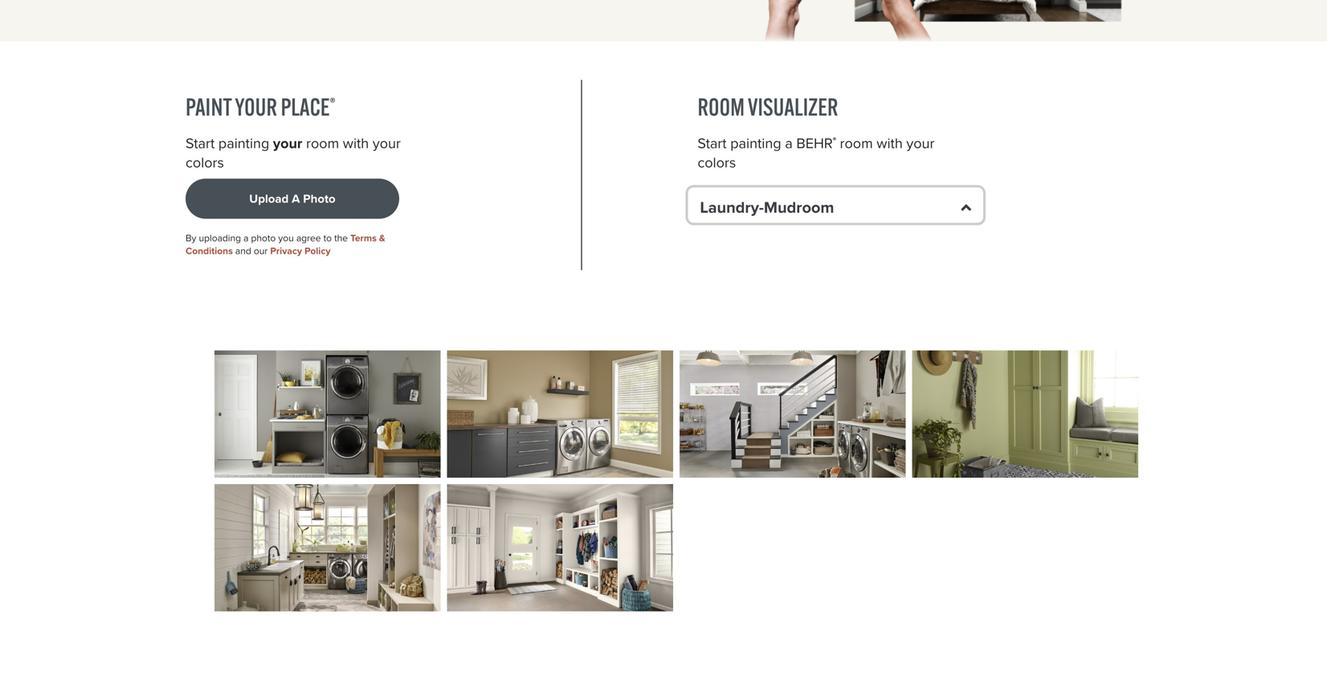 Task type: vqa. For each thing, say whether or not it's contained in the screenshot.
"behr's"
no



Task type: describe. For each thing, give the bounding box(es) containing it.
and our privacy policy
[[233, 244, 331, 258]]

terms & conditions link
[[186, 231, 385, 258]]

® inside start painting a behr ®
[[833, 136, 836, 146]]

&
[[379, 231, 385, 245]]

a for behr
[[785, 133, 793, 154]]

start painting your
[[186, 133, 302, 154]]

visualizer logo image
[[757, 0, 1141, 41]]

upload a photo button
[[186, 179, 399, 219]]

uploading
[[199, 231, 241, 245]]

a inside button
[[292, 190, 300, 208]]

with for room visualizer
[[877, 133, 903, 154]]

paint your place ®
[[186, 92, 335, 122]]

agree
[[296, 231, 321, 245]]

our
[[254, 244, 268, 258]]

your for paint your place
[[373, 133, 401, 154]]

place
[[281, 92, 330, 122]]

room for paint your place
[[306, 133, 339, 154]]

and
[[235, 244, 251, 258]]

painting for room visualizer
[[730, 133, 781, 154]]

to
[[323, 231, 332, 245]]

® inside paint your place ®
[[330, 94, 335, 112]]

start painting a behr ®
[[698, 133, 836, 154]]

privacy
[[270, 244, 302, 258]]

upload
[[249, 190, 289, 208]]



Task type: locate. For each thing, give the bounding box(es) containing it.
0 horizontal spatial your
[[273, 133, 302, 154]]

the
[[334, 231, 348, 245]]

0 horizontal spatial room with your colors
[[186, 133, 401, 173]]

0 horizontal spatial painting
[[218, 133, 269, 154]]

1 vertical spatial ®
[[833, 136, 836, 146]]

room with your colors up upload a photo
[[186, 133, 401, 173]]

start
[[186, 133, 215, 154], [698, 133, 727, 154]]

0 horizontal spatial a
[[243, 231, 249, 245]]

upload a photo
[[249, 190, 335, 208]]

paint
[[186, 92, 232, 122]]

colors
[[186, 152, 224, 173], [698, 152, 736, 173]]

by uploading a photo you agree to the
[[186, 231, 350, 245]]

1 painting from the left
[[218, 133, 269, 154]]

1 your from the left
[[273, 133, 302, 154]]

room right behr at the right top
[[840, 133, 873, 154]]

room with your colors down visualizer
[[698, 133, 935, 173]]

by
[[186, 231, 196, 245]]

room
[[698, 92, 745, 122]]

colors for room visualizer
[[698, 152, 736, 173]]

a for photo
[[243, 231, 249, 245]]

1 horizontal spatial colors
[[698, 152, 736, 173]]

1 horizontal spatial room
[[840, 133, 873, 154]]

colors for paint your place
[[186, 152, 224, 173]]

3 your from the left
[[906, 133, 935, 154]]

privacy policy link
[[270, 244, 331, 258]]

room with your colors
[[186, 133, 401, 173], [698, 133, 935, 173]]

a
[[785, 133, 793, 154], [292, 190, 300, 208], [243, 231, 249, 245]]

start down paint
[[186, 133, 215, 154]]

1 vertical spatial a
[[292, 190, 300, 208]]

room with your colors for paint your place
[[186, 133, 401, 173]]

room for room visualizer
[[840, 133, 873, 154]]

room down "place"
[[306, 133, 339, 154]]

visualizer
[[748, 92, 838, 122]]

1 horizontal spatial with
[[877, 133, 903, 154]]

1 horizontal spatial ®
[[833, 136, 836, 146]]

0 horizontal spatial ®
[[330, 94, 335, 112]]

painting for paint your place
[[218, 133, 269, 154]]

terms & conditions
[[186, 231, 385, 258]]

you
[[278, 231, 294, 245]]

1 horizontal spatial your
[[373, 133, 401, 154]]

your
[[273, 133, 302, 154], [373, 133, 401, 154], [906, 133, 935, 154]]

0 horizontal spatial colors
[[186, 152, 224, 173]]

1 horizontal spatial a
[[292, 190, 300, 208]]

2 colors from the left
[[698, 152, 736, 173]]

2 vertical spatial a
[[243, 231, 249, 245]]

your
[[235, 92, 277, 122]]

2 painting from the left
[[730, 133, 781, 154]]

mudroom
[[764, 196, 834, 219]]

start for paint your place
[[186, 133, 215, 154]]

2 room from the left
[[840, 133, 873, 154]]

2 start from the left
[[698, 133, 727, 154]]

0 vertical spatial a
[[785, 133, 793, 154]]

® right your
[[330, 94, 335, 112]]

2 your from the left
[[373, 133, 401, 154]]

your for room visualizer
[[906, 133, 935, 154]]

1 horizontal spatial painting
[[730, 133, 781, 154]]

2 horizontal spatial a
[[785, 133, 793, 154]]

with
[[343, 133, 369, 154], [877, 133, 903, 154]]

colors down paint
[[186, 152, 224, 173]]

1 with from the left
[[343, 133, 369, 154]]

0 horizontal spatial room
[[306, 133, 339, 154]]

0 vertical spatial ®
[[330, 94, 335, 112]]

room
[[306, 133, 339, 154], [840, 133, 873, 154]]

1 start from the left
[[186, 133, 215, 154]]

laundry-
[[700, 196, 764, 219]]

laundry-mudroom
[[700, 196, 834, 219]]

1 horizontal spatial room with your colors
[[698, 133, 935, 173]]

1 room with your colors from the left
[[186, 133, 401, 173]]

photo
[[303, 190, 335, 208]]

®
[[330, 94, 335, 112], [833, 136, 836, 146]]

start for room visualizer
[[698, 133, 727, 154]]

behr
[[796, 133, 833, 154]]

room visualizer
[[698, 92, 838, 122]]

0 horizontal spatial with
[[343, 133, 369, 154]]

painting down your
[[218, 133, 269, 154]]

painting
[[218, 133, 269, 154], [730, 133, 781, 154]]

colors up laundry-
[[698, 152, 736, 173]]

photo
[[251, 231, 276, 245]]

policy
[[305, 244, 331, 258]]

0 horizontal spatial start
[[186, 133, 215, 154]]

2 horizontal spatial your
[[906, 133, 935, 154]]

® down visualizer
[[833, 136, 836, 146]]

start down room
[[698, 133, 727, 154]]

laundry-mudroom button
[[685, 185, 986, 225]]

terms
[[350, 231, 377, 245]]

conditions
[[186, 244, 233, 258]]

with for paint your place
[[343, 133, 369, 154]]

room with your colors for room visualizer
[[698, 133, 935, 173]]

1 colors from the left
[[186, 152, 224, 173]]

2 room with your colors from the left
[[698, 133, 935, 173]]

painting down room visualizer
[[730, 133, 781, 154]]

2 with from the left
[[877, 133, 903, 154]]

1 horizontal spatial start
[[698, 133, 727, 154]]

1 room from the left
[[306, 133, 339, 154]]



